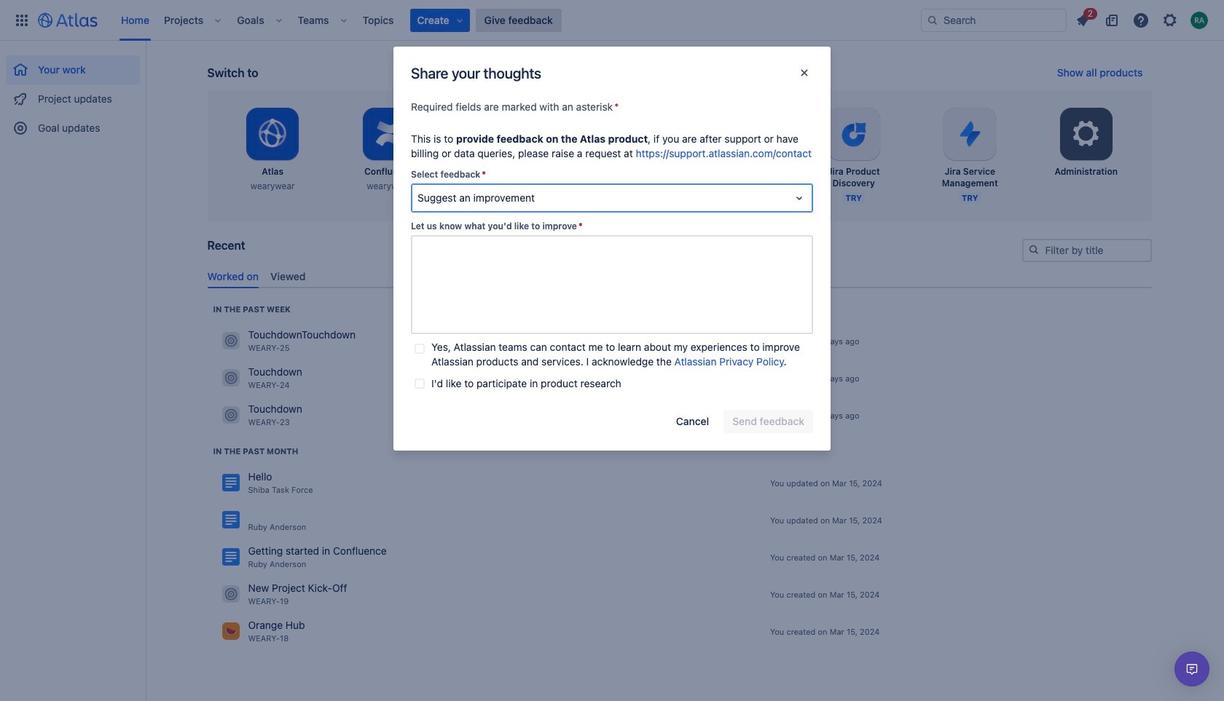 Task type: describe. For each thing, give the bounding box(es) containing it.
2 townsquare image from the top
[[222, 623, 239, 641]]

search image
[[1028, 244, 1040, 256]]

3 townsquare image from the top
[[222, 586, 239, 604]]

1 townsquare image from the top
[[222, 333, 239, 350]]

Filter by title field
[[1024, 241, 1150, 261]]

settings image
[[1069, 117, 1104, 152]]

2 townsquare image from the top
[[222, 407, 239, 424]]

close modal image
[[796, 64, 813, 82]]



Task type: vqa. For each thing, say whether or not it's contained in the screenshot.
Switch to... image
no



Task type: locate. For each thing, give the bounding box(es) containing it.
open image
[[791, 189, 808, 207]]

townsquare image
[[222, 333, 239, 350], [222, 623, 239, 641]]

0 vertical spatial townsquare image
[[222, 333, 239, 350]]

Search field
[[921, 8, 1067, 32]]

confluence image
[[222, 512, 239, 529]]

help image
[[1133, 11, 1150, 29]]

2 heading from the top
[[213, 446, 298, 458]]

1 heading from the top
[[213, 304, 291, 315]]

None search field
[[921, 8, 1067, 32]]

search image
[[927, 14, 939, 26]]

open intercom messenger image
[[1184, 661, 1201, 679]]

group
[[6, 41, 140, 147]]

heading
[[213, 304, 291, 315], [213, 446, 298, 458]]

2 vertical spatial townsquare image
[[222, 586, 239, 604]]

0 vertical spatial townsquare image
[[222, 370, 239, 387]]

None text field
[[411, 235, 813, 335]]

1 townsquare image from the top
[[222, 370, 239, 387]]

1 vertical spatial townsquare image
[[222, 623, 239, 641]]

banner
[[0, 0, 1224, 41]]

confluence image
[[222, 475, 239, 492], [222, 549, 239, 567]]

confluence image up confluence image
[[222, 475, 239, 492]]

townsquare image
[[222, 370, 239, 387], [222, 407, 239, 424], [222, 586, 239, 604]]

1 confluence image from the top
[[222, 475, 239, 492]]

top element
[[9, 0, 921, 40]]

confluence image down confluence image
[[222, 549, 239, 567]]

tab list
[[202, 264, 1158, 288]]

1 vertical spatial confluence image
[[222, 549, 239, 567]]

heading for first confluence icon from the top of the page
[[213, 446, 298, 458]]

1 vertical spatial heading
[[213, 446, 298, 458]]

2 confluence image from the top
[[222, 549, 239, 567]]

1 vertical spatial townsquare image
[[222, 407, 239, 424]]

heading for 1st townsquare icon
[[213, 304, 291, 315]]

0 vertical spatial confluence image
[[222, 475, 239, 492]]

0 vertical spatial heading
[[213, 304, 291, 315]]



